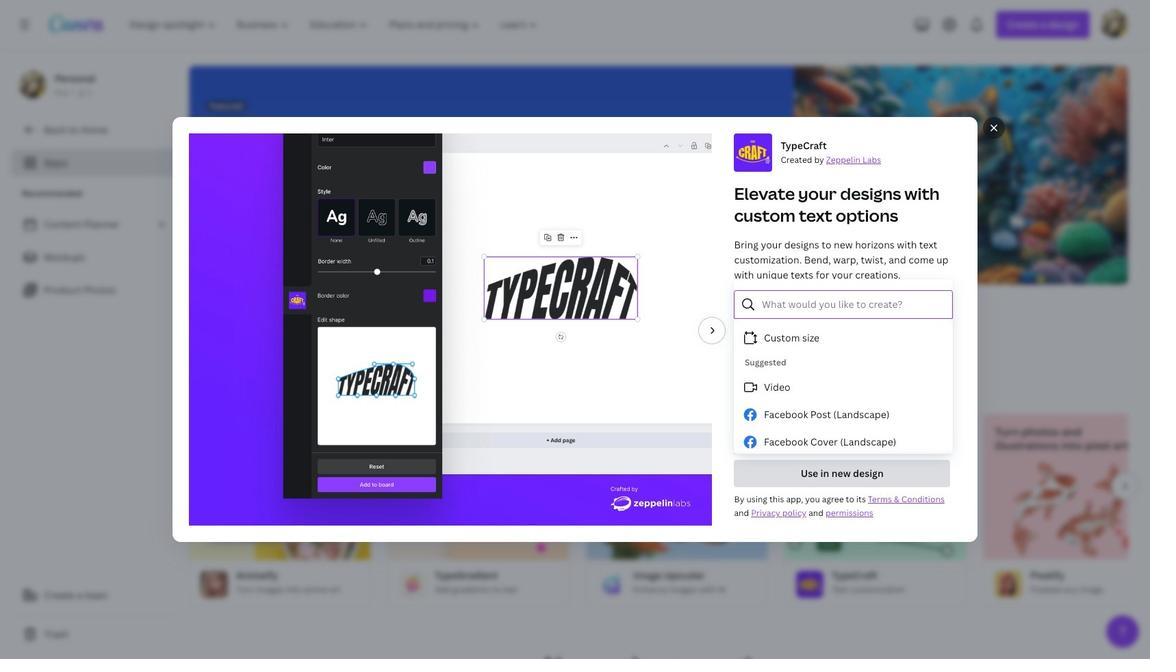 Task type: describe. For each thing, give the bounding box(es) containing it.
top level navigation element
[[121, 11, 550, 38]]

What would you like to create? search field
[[762, 292, 944, 318]]

1 vertical spatial animeify image
[[201, 571, 228, 599]]

pixelify image
[[984, 464, 1151, 560]]

pixelify image
[[995, 571, 1023, 599]]

1 vertical spatial image upscaler image
[[598, 571, 625, 599]]



Task type: vqa. For each thing, say whether or not it's contained in the screenshot.
Top level navigation element
yes



Task type: locate. For each thing, give the bounding box(es) containing it.
typegradient image
[[388, 464, 569, 560]]

animeify image
[[190, 464, 371, 560], [201, 571, 228, 599]]

typegradient image
[[399, 571, 427, 599]]

typecraft image
[[797, 571, 824, 599]]

image upscaler image
[[587, 464, 768, 560], [598, 571, 625, 599]]

Input field to search for apps search field
[[216, 297, 427, 323]]

0 vertical spatial image upscaler image
[[587, 464, 768, 560]]

typecraft image
[[786, 464, 966, 560]]

0 vertical spatial animeify image
[[190, 464, 371, 560]]

list
[[11, 211, 178, 304]]

an image with a cursor next to a text box containing the prompt "a cat going scuba diving" to generate an image. the generated image of a cat doing scuba diving is behind the text box. image
[[739, 66, 1129, 285]]



